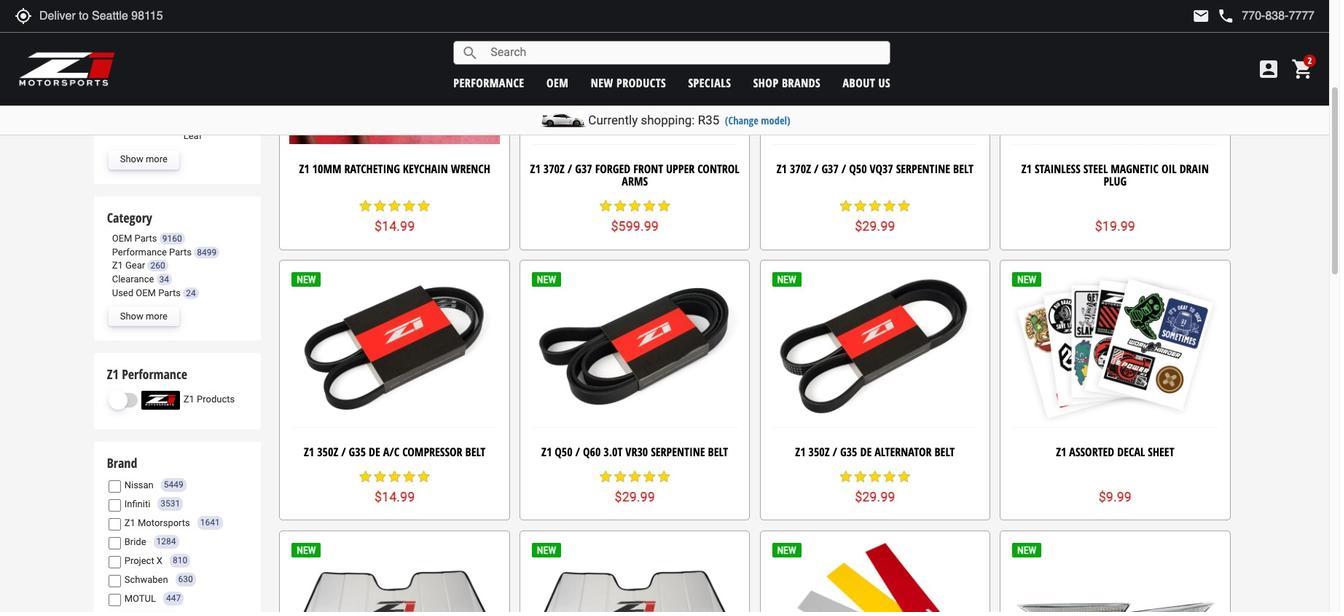 Task type: describe. For each thing, give the bounding box(es) containing it.
2017
[[183, 117, 205, 128]]

steel
[[1084, 161, 1108, 177]]

motul
[[124, 594, 156, 605]]

star star star star star $29.99 for alternator
[[839, 470, 912, 505]]

control
[[698, 161, 740, 177]]

shopping:
[[641, 113, 695, 128]]

oem link
[[547, 75, 569, 91]]

star star star star star $29.99 for q50
[[839, 199, 912, 234]]

34
[[159, 275, 169, 285]]

mail
[[1193, 7, 1210, 25]]

category oem parts 9160 performance parts 8499 z1 gear 260 clearance 34 used oem parts 24
[[107, 209, 217, 299]]

z1 10mm ratcheting keychain wrench
[[299, 161, 490, 177]]

0 horizontal spatial oem
[[112, 233, 132, 244]]

1284
[[156, 537, 176, 548]]

shopping_cart
[[1292, 58, 1315, 81]]

1 horizontal spatial q50
[[849, 161, 867, 177]]

about us link
[[843, 75, 891, 91]]

ratcheting
[[344, 161, 400, 177]]

z1 for z1 products
[[183, 395, 194, 406]]

8499
[[197, 248, 217, 258]]

gear
[[125, 261, 145, 271]]

wrench
[[451, 161, 490, 177]]

3531
[[161, 499, 180, 510]]

z1 for z1 350z / g35 de alternator belt
[[795, 445, 806, 461]]

schwaben
[[124, 575, 168, 586]]

1 horizontal spatial oem
[[136, 288, 156, 299]]

performance inside "category oem parts 9160 performance parts 8499 z1 gear 260 clearance 34 used oem parts 24"
[[112, 247, 167, 258]]

630
[[178, 575, 193, 585]]

my_location
[[15, 7, 32, 25]]

9160
[[162, 234, 182, 244]]

decal
[[1118, 445, 1145, 461]]

2010-
[[183, 104, 207, 114]]

products
[[617, 75, 666, 91]]

z1 for z1 performance
[[107, 366, 119, 383]]

star star star star star $14.99 for g35
[[358, 470, 431, 505]]

currently
[[588, 113, 638, 128]]

1 horizontal spatial serpentine
[[896, 161, 951, 177]]

project
[[124, 556, 154, 567]]

Search search field
[[479, 42, 890, 64]]

2 horizontal spatial oem
[[547, 75, 569, 91]]

shopping_cart link
[[1288, 58, 1315, 81]]

assorted
[[1070, 445, 1115, 461]]

z1 370z / g37 / q50 vq37 serpentine belt
[[777, 161, 974, 177]]

specials link
[[688, 75, 731, 91]]

810
[[173, 556, 187, 567]]

a/c
[[383, 445, 400, 461]]

z1 for z1 motorsports
[[124, 518, 135, 529]]

vr30
[[626, 445, 648, 461]]

shop brands
[[753, 75, 821, 91]]

z1 performance
[[107, 366, 187, 383]]

star star star star star $14.99 for keychain
[[358, 199, 431, 234]]

sheet
[[1148, 445, 1175, 461]]

bride
[[124, 537, 146, 548]]

g37 for forged
[[575, 161, 592, 177]]

infiniti
[[124, 499, 150, 510]]

search
[[462, 44, 479, 62]]

3.0t
[[604, 445, 623, 461]]

motorsports
[[138, 518, 190, 529]]

currently shopping: r35 (change model)
[[588, 113, 791, 128]]

1641
[[200, 518, 220, 529]]

350z for z1 350z / g35 de alternator belt
[[809, 445, 830, 461]]

z1 products
[[183, 395, 235, 406]]

0 horizontal spatial q50
[[555, 445, 573, 461]]

new products link
[[591, 75, 666, 91]]

$14.99 for g35
[[375, 490, 415, 505]]

z1 370z / g37 forged front upper control arms
[[530, 161, 740, 190]]

star star star star star $599.99
[[599, 199, 671, 234]]

shop
[[753, 75, 779, 91]]

leaf
[[183, 131, 202, 142]]

new
[[591, 75, 613, 91]]

1 vertical spatial parts
[[169, 247, 192, 258]]

z1 stainless steel magnetic oil drain plug
[[1022, 161, 1209, 190]]

account_box link
[[1254, 58, 1284, 81]]

de for a/c
[[369, 445, 380, 461]]

used
[[112, 288, 133, 299]]

/ for z1 370z / g37 / q50 vq37 serpentine belt
[[814, 161, 819, 177]]

z1 350z / g35 de a/c compressor belt
[[304, 445, 486, 461]]

z1 q50 / q60 3.0t vr30 serpentine belt
[[542, 445, 728, 461]]

z1 for z1 350z / g35 de a/c compressor belt
[[304, 445, 314, 461]]

z1 motorsports logo image
[[18, 51, 116, 87]]

$599.99
[[611, 219, 659, 234]]

arms
[[622, 174, 648, 190]]

model)
[[761, 114, 791, 128]]

q60
[[583, 445, 601, 461]]

about us
[[843, 75, 891, 91]]

350z for z1 350z / g35 de a/c compressor belt
[[317, 445, 338, 461]]

alternator
[[875, 445, 932, 461]]

us
[[879, 75, 891, 91]]

z1 350z / g35 de alternator belt
[[795, 445, 955, 461]]

show for first show more button from the bottom of the page
[[120, 311, 143, 322]]

g35 for alternator
[[840, 445, 858, 461]]

vq37
[[870, 161, 893, 177]]

upper
[[666, 161, 695, 177]]

phone
[[1218, 7, 1235, 25]]

5449
[[164, 481, 183, 491]]

260
[[150, 261, 165, 271]]



Task type: vqa. For each thing, say whether or not it's contained in the screenshot.
3rd 2023 from the top of the page
no



Task type: locate. For each thing, give the bounding box(es) containing it.
$29.99 down z1 q50 / q60 3.0t vr30 serpentine belt
[[615, 490, 655, 505]]

more for first show more button from the bottom of the page
[[146, 311, 168, 322]]

0 horizontal spatial 370z
[[544, 161, 565, 177]]

more
[[146, 154, 168, 165], [146, 311, 168, 322]]

0 vertical spatial oem
[[547, 75, 569, 91]]

/ for z1 350z / g35 de a/c compressor belt
[[341, 445, 346, 461]]

0 horizontal spatial g35
[[349, 445, 366, 461]]

0 horizontal spatial de
[[369, 445, 380, 461]]

show more down used
[[120, 311, 168, 322]]

infiniti g35 coupe sedan v35 v36 skyline 2003 2004 2005 2006 2007 2008 3.5l vq35de revup rev up vq35hr z1 motorsports image
[[124, 12, 183, 31]]

1 star star star star star $14.99 from the top
[[358, 199, 431, 234]]

parts down 34
[[158, 288, 181, 299]]

de left alternator at the bottom right
[[860, 445, 872, 461]]

g37 left forged
[[575, 161, 592, 177]]

$29.99 down z1 370z / g37 / q50 vq37 serpentine belt
[[855, 219, 895, 234]]

350z
[[317, 445, 338, 461], [809, 445, 830, 461]]

z1 for z1 10mm ratcheting keychain wrench
[[299, 161, 310, 177]]

z1 inside "category oem parts 9160 performance parts 8499 z1 gear 260 clearance 34 used oem parts 24"
[[112, 261, 123, 271]]

plug
[[1104, 174, 1127, 190]]

2 more from the top
[[146, 311, 168, 322]]

0 horizontal spatial g37
[[575, 161, 592, 177]]

1 show more from the top
[[120, 154, 168, 165]]

0 vertical spatial serpentine
[[896, 161, 951, 177]]

g37 inside z1 370z / g37 forged front upper control arms
[[575, 161, 592, 177]]

star star star star star $29.99 for vr30
[[599, 470, 671, 505]]

370z left forged
[[544, 161, 565, 177]]

serpentine
[[896, 161, 951, 177], [651, 445, 705, 461]]

performance link
[[454, 75, 525, 91]]

oem down clearance
[[136, 288, 156, 299]]

show more button up category
[[108, 151, 179, 170]]

1 g37 from the left
[[575, 161, 592, 177]]

$9.99
[[1099, 490, 1132, 505]]

star
[[358, 199, 373, 214], [373, 199, 387, 214], [387, 199, 402, 214], [402, 199, 417, 214], [417, 199, 431, 214], [599, 199, 613, 214], [613, 199, 628, 214], [628, 199, 642, 214], [642, 199, 657, 214], [657, 199, 671, 214], [839, 199, 853, 214], [853, 199, 868, 214], [868, 199, 883, 214], [883, 199, 897, 214], [897, 199, 912, 214], [358, 470, 373, 485], [373, 470, 387, 485], [387, 470, 402, 485], [402, 470, 417, 485], [417, 470, 431, 485], [599, 470, 613, 485], [613, 470, 628, 485], [628, 470, 642, 485], [642, 470, 657, 485], [657, 470, 671, 485], [839, 470, 853, 485], [853, 470, 868, 485], [868, 470, 883, 485], [883, 470, 897, 485], [897, 470, 912, 485]]

g35 left a/c
[[349, 445, 366, 461]]

show more button
[[108, 151, 179, 170], [108, 308, 179, 327]]

de left a/c
[[369, 445, 380, 461]]

/ for z1 q50 / q60 3.0t vr30 serpentine belt
[[576, 445, 580, 461]]

star star star star star $29.99
[[839, 199, 912, 234], [599, 470, 671, 505], [839, 470, 912, 505]]

0 horizontal spatial 350z
[[317, 445, 338, 461]]

oem left new
[[547, 75, 569, 91]]

1 370z from the left
[[544, 161, 565, 177]]

(change
[[725, 114, 759, 128]]

1 vertical spatial show more
[[120, 311, 168, 322]]

0 vertical spatial $14.99
[[375, 219, 415, 234]]

oem down category
[[112, 233, 132, 244]]

show more button down used
[[108, 308, 179, 327]]

star star star star star $29.99 down z1 370z / g37 / q50 vq37 serpentine belt
[[839, 199, 912, 234]]

$29.99 for vr30
[[615, 490, 655, 505]]

1 $14.99 from the top
[[375, 219, 415, 234]]

2 g37 from the left
[[822, 161, 839, 177]]

q50 left "q60"
[[555, 445, 573, 461]]

keychain
[[403, 161, 448, 177]]

more up category
[[146, 154, 168, 165]]

about
[[843, 75, 875, 91]]

2 star star star star star $14.99 from the top
[[358, 470, 431, 505]]

2 g35 from the left
[[840, 445, 858, 461]]

belt
[[953, 161, 974, 177], [465, 445, 486, 461], [708, 445, 728, 461], [935, 445, 955, 461]]

r35
[[698, 113, 720, 128]]

2 show from the top
[[120, 311, 143, 322]]

stainless
[[1035, 161, 1081, 177]]

performance up 'gear' at the left top of page
[[112, 247, 167, 258]]

2 show more button from the top
[[108, 308, 179, 327]]

g35 for a/c
[[349, 445, 366, 461]]

brand
[[107, 454, 137, 472]]

1 de from the left
[[369, 445, 380, 461]]

0 vertical spatial parts
[[135, 233, 157, 244]]

/
[[568, 161, 572, 177], [814, 161, 819, 177], [842, 161, 846, 177], [341, 445, 346, 461], [576, 445, 580, 461], [833, 445, 838, 461]]

forged
[[595, 161, 631, 177]]

/ for z1 350z / g35 de alternator belt
[[833, 445, 838, 461]]

z1 for z1 370z / g37 forged front upper control arms
[[530, 161, 541, 177]]

phone link
[[1218, 7, 1315, 25]]

10mm
[[312, 161, 342, 177]]

z1 inside z1 370z / g37 forged front upper control arms
[[530, 161, 541, 177]]

1 vertical spatial performance
[[122, 366, 187, 383]]

None checkbox
[[108, 62, 121, 75], [108, 85, 121, 97], [108, 519, 121, 532], [108, 538, 121, 551], [108, 557, 121, 570], [108, 62, 121, 75], [108, 85, 121, 97], [108, 519, 121, 532], [108, 538, 121, 551], [108, 557, 121, 570]]

1 vertical spatial show more button
[[108, 308, 179, 327]]

category
[[107, 209, 152, 226]]

2 vertical spatial parts
[[158, 288, 181, 299]]

$29.99 for alternator
[[855, 490, 895, 505]]

z1 assorted decal sheet
[[1056, 445, 1175, 461]]

performance up z1 products
[[122, 366, 187, 383]]

0 vertical spatial star star star star star $14.99
[[358, 199, 431, 234]]

2 350z from the left
[[809, 445, 830, 461]]

shop brands link
[[753, 75, 821, 91]]

show up category
[[120, 154, 143, 165]]

compressor
[[402, 445, 463, 461]]

specials
[[688, 75, 731, 91]]

370z inside z1 370z / g37 forged front upper control arms
[[544, 161, 565, 177]]

1 horizontal spatial g37
[[822, 161, 839, 177]]

1 show more button from the top
[[108, 151, 179, 170]]

1 vertical spatial $14.99
[[375, 490, 415, 505]]

z1 for z1 q50 / q60 3.0t vr30 serpentine belt
[[542, 445, 552, 461]]

370z for z1 370z / g37 forged front upper control arms
[[544, 161, 565, 177]]

1 horizontal spatial 350z
[[809, 445, 830, 461]]

$29.99
[[855, 219, 895, 234], [615, 490, 655, 505], [855, 490, 895, 505]]

show
[[120, 154, 143, 165], [120, 311, 143, 322]]

2010- 2017 leaf
[[183, 104, 207, 142]]

2 $14.99 from the top
[[375, 490, 415, 505]]

370z for z1 370z / g37 / q50 vq37 serpentine belt
[[790, 161, 811, 177]]

2 show more from the top
[[120, 311, 168, 322]]

star star star star star $29.99 down z1 350z / g35 de alternator belt at right
[[839, 470, 912, 505]]

mail phone
[[1193, 7, 1235, 25]]

0 vertical spatial q50
[[849, 161, 867, 177]]

clearance
[[112, 274, 154, 285]]

de
[[369, 445, 380, 461], [860, 445, 872, 461]]

$29.99 down z1 350z / g35 de alternator belt at right
[[855, 490, 895, 505]]

1 vertical spatial oem
[[112, 233, 132, 244]]

show for first show more button from the top
[[120, 154, 143, 165]]

more down 34
[[146, 311, 168, 322]]

brands
[[782, 75, 821, 91]]

g37
[[575, 161, 592, 177], [822, 161, 839, 177]]

1 horizontal spatial 370z
[[790, 161, 811, 177]]

parts left 9160
[[135, 233, 157, 244]]

front
[[634, 161, 663, 177]]

g35 left alternator at the bottom right
[[840, 445, 858, 461]]

$14.99
[[375, 219, 415, 234], [375, 490, 415, 505]]

0 vertical spatial performance
[[112, 247, 167, 258]]

1 show from the top
[[120, 154, 143, 165]]

oil
[[1162, 161, 1177, 177]]

1 horizontal spatial g35
[[840, 445, 858, 461]]

account_box
[[1257, 58, 1281, 81]]

g37 left 'vq37'
[[822, 161, 839, 177]]

None checkbox
[[108, 17, 121, 30], [108, 40, 121, 52], [108, 481, 121, 494], [108, 500, 121, 513], [108, 576, 121, 588], [108, 595, 121, 607], [108, 17, 121, 30], [108, 40, 121, 52], [108, 481, 121, 494], [108, 500, 121, 513], [108, 576, 121, 588], [108, 595, 121, 607]]

show more
[[120, 154, 168, 165], [120, 311, 168, 322]]

0 vertical spatial show
[[120, 154, 143, 165]]

products
[[197, 395, 235, 406]]

2 de from the left
[[860, 445, 872, 461]]

(change model) link
[[725, 114, 791, 128]]

g37 for /
[[822, 161, 839, 177]]

more for first show more button from the top
[[146, 154, 168, 165]]

0 vertical spatial more
[[146, 154, 168, 165]]

magnetic
[[1111, 161, 1159, 177]]

1 vertical spatial serpentine
[[651, 445, 705, 461]]

serpentine right vr30
[[651, 445, 705, 461]]

parts
[[135, 233, 157, 244], [169, 247, 192, 258], [158, 288, 181, 299]]

q50 left 'vq37'
[[849, 161, 867, 177]]

show more for first show more button from the top
[[120, 154, 168, 165]]

z1 for z1 stainless steel magnetic oil drain plug
[[1022, 161, 1032, 177]]

z1 for z1 370z / g37 / q50 vq37 serpentine belt
[[777, 161, 787, 177]]

x
[[157, 556, 163, 567]]

z1 inside z1 stainless steel magnetic oil drain plug
[[1022, 161, 1032, 177]]

z1 motorsports
[[124, 518, 190, 529]]

star star star star star $14.99 down the z1 10mm ratcheting keychain wrench
[[358, 199, 431, 234]]

/ for z1 370z / g37 forged front upper control arms
[[568, 161, 572, 177]]

mail link
[[1193, 7, 1210, 25]]

370z
[[544, 161, 565, 177], [790, 161, 811, 177]]

new products
[[591, 75, 666, 91]]

z1 for z1 assorted decal sheet
[[1056, 445, 1067, 461]]

show more up category
[[120, 154, 168, 165]]

1 vertical spatial star star star star star $14.99
[[358, 470, 431, 505]]

0 vertical spatial show more button
[[108, 151, 179, 170]]

1 vertical spatial show
[[120, 311, 143, 322]]

24
[[186, 288, 196, 299]]

$29.99 for q50
[[855, 219, 895, 234]]

nissan
[[124, 480, 154, 491]]

/ inside z1 370z / g37 forged front upper control arms
[[568, 161, 572, 177]]

2 vertical spatial oem
[[136, 288, 156, 299]]

$14.99 down the z1 10mm ratcheting keychain wrench
[[375, 219, 415, 234]]

0 horizontal spatial serpentine
[[651, 445, 705, 461]]

parts down 9160
[[169, 247, 192, 258]]

1 350z from the left
[[317, 445, 338, 461]]

performance
[[454, 75, 525, 91]]

star star star star star $14.99 down z1 350z / g35 de a/c compressor belt
[[358, 470, 431, 505]]

star star star star star $29.99 down z1 q50 / q60 3.0t vr30 serpentine belt
[[599, 470, 671, 505]]

show down used
[[120, 311, 143, 322]]

show more for first show more button from the bottom of the page
[[120, 311, 168, 322]]

0 vertical spatial show more
[[120, 154, 168, 165]]

2 370z from the left
[[790, 161, 811, 177]]

1 more from the top
[[146, 154, 168, 165]]

1 horizontal spatial de
[[860, 445, 872, 461]]

1 g35 from the left
[[349, 445, 366, 461]]

$14.99 for keychain
[[375, 219, 415, 234]]

$14.99 down z1 350z / g35 de a/c compressor belt
[[375, 490, 415, 505]]

370z down model)
[[790, 161, 811, 177]]

1 vertical spatial more
[[146, 311, 168, 322]]

q50
[[849, 161, 867, 177], [555, 445, 573, 461]]

serpentine right 'vq37'
[[896, 161, 951, 177]]

de for alternator
[[860, 445, 872, 461]]

drain
[[1180, 161, 1209, 177]]

$19.99
[[1095, 219, 1136, 234]]

project x
[[124, 556, 163, 567]]

1 vertical spatial q50
[[555, 445, 573, 461]]



